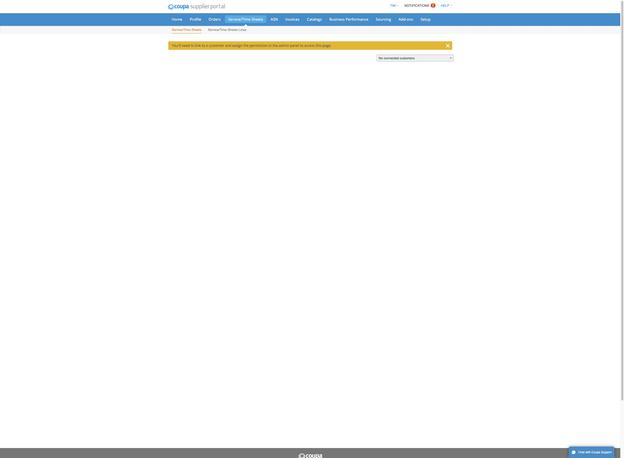 Task type: describe. For each thing, give the bounding box(es) containing it.
need
[[182, 43, 190, 48]]

No connected customers field
[[377, 55, 454, 62]]

this
[[316, 43, 322, 48]]

business
[[329, 17, 345, 22]]

tim link
[[388, 4, 399, 7]]

sheets for service/time sheets link to the left
[[192, 28, 202, 32]]

1 horizontal spatial service/time sheets link
[[225, 15, 267, 23]]

2 to from the left
[[202, 43, 205, 48]]

customers
[[400, 56, 415, 60]]

chat with coupa support button
[[569, 447, 615, 459]]

2 the from the left
[[273, 43, 278, 48]]

sheets for the right service/time sheets link
[[252, 17, 263, 22]]

permission
[[250, 43, 268, 48]]

page.
[[323, 43, 332, 48]]

link
[[195, 43, 201, 48]]

and
[[225, 43, 231, 48]]

1 to from the left
[[191, 43, 194, 48]]

chat with coupa support
[[578, 451, 612, 455]]

connected
[[384, 56, 399, 60]]

asn
[[271, 17, 278, 22]]

business performance link
[[326, 15, 372, 23]]

sourcing link
[[373, 15, 395, 23]]

home link
[[169, 15, 186, 23]]

1 the from the left
[[243, 43, 249, 48]]

add-ons
[[399, 17, 413, 22]]

admin
[[279, 43, 289, 48]]

business performance
[[329, 17, 369, 22]]

1 vertical spatial service/time sheets
[[172, 28, 202, 32]]

with
[[586, 451, 591, 455]]

navigation containing notifications 0
[[388, 1, 453, 10]]

service/time sheets lines
[[208, 28, 247, 32]]

panel
[[290, 43, 299, 48]]

3 to from the left
[[300, 43, 303, 48]]

support
[[601, 451, 612, 455]]

sheets for service/time sheets lines link
[[228, 28, 238, 32]]

0 vertical spatial service/time sheets
[[228, 17, 263, 22]]

asn link
[[268, 15, 281, 23]]

no
[[379, 56, 383, 60]]

invoices
[[286, 17, 300, 22]]



Task type: vqa. For each thing, say whether or not it's contained in the screenshot.
Management on the bottom
no



Task type: locate. For each thing, give the bounding box(es) containing it.
lines
[[239, 28, 247, 32]]

profile link
[[187, 15, 204, 23]]

0 horizontal spatial to
[[191, 43, 194, 48]]

service/time down home
[[172, 28, 191, 32]]

coupa supplier portal image
[[164, 1, 229, 13], [298, 454, 323, 459]]

the right in
[[273, 43, 278, 48]]

2 horizontal spatial sheets
[[252, 17, 263, 22]]

sourcing
[[376, 17, 391, 22]]

a
[[206, 43, 208, 48]]

notifications
[[405, 4, 430, 7]]

ons
[[407, 17, 413, 22]]

the right assign
[[243, 43, 249, 48]]

setup link
[[417, 15, 434, 23]]

add-
[[399, 17, 407, 22]]

1 horizontal spatial to
[[202, 43, 205, 48]]

1 horizontal spatial service/time
[[208, 28, 227, 32]]

tim
[[390, 4, 396, 7]]

service/time
[[228, 17, 251, 22], [172, 28, 191, 32], [208, 28, 227, 32]]

0 vertical spatial service/time sheets link
[[225, 15, 267, 23]]

service/time sheets lines link
[[208, 27, 247, 33]]

access
[[304, 43, 315, 48]]

0
[[432, 3, 434, 7]]

assign
[[232, 43, 243, 48]]

service/time for service/time sheets lines link
[[208, 28, 227, 32]]

service/time sheets link
[[225, 15, 267, 23], [172, 27, 202, 33]]

0 horizontal spatial service/time sheets link
[[172, 27, 202, 33]]

service/time up lines
[[228, 17, 251, 22]]

0 horizontal spatial service/time sheets
[[172, 28, 202, 32]]

1 vertical spatial service/time sheets link
[[172, 27, 202, 33]]

1 horizontal spatial sheets
[[228, 28, 238, 32]]

service/time sheets up lines
[[228, 17, 263, 22]]

2 horizontal spatial service/time
[[228, 17, 251, 22]]

you'll
[[172, 43, 181, 48]]

2 horizontal spatial to
[[300, 43, 303, 48]]

0 horizontal spatial sheets
[[192, 28, 202, 32]]

service/time sheets link down 'profile'
[[172, 27, 202, 33]]

navigation
[[388, 1, 453, 10]]

0 vertical spatial coupa supplier portal image
[[164, 1, 229, 13]]

No connected customers text field
[[377, 55, 454, 62]]

service/time sheets down 'profile'
[[172, 28, 202, 32]]

service/time sheets
[[228, 17, 263, 22], [172, 28, 202, 32]]

service/time sheets link up lines
[[225, 15, 267, 23]]

performance
[[346, 17, 369, 22]]

1 vertical spatial coupa supplier portal image
[[298, 454, 323, 459]]

orders link
[[205, 15, 224, 23]]

customer
[[209, 43, 224, 48]]

to left link
[[191, 43, 194, 48]]

no connected customers
[[379, 56, 415, 60]]

0 horizontal spatial service/time
[[172, 28, 191, 32]]

you'll need to link to a customer and assign the permission in the admin panel to access this page.
[[172, 43, 332, 48]]

1 horizontal spatial the
[[273, 43, 278, 48]]

service/time down orders link
[[208, 28, 227, 32]]

in
[[269, 43, 272, 48]]

sheets
[[252, 17, 263, 22], [192, 28, 202, 32], [228, 28, 238, 32]]

catalogs link
[[304, 15, 325, 23]]

coupa
[[592, 451, 601, 455]]

sheets down 'profile'
[[192, 28, 202, 32]]

1 horizontal spatial coupa supplier portal image
[[298, 454, 323, 459]]

help link
[[439, 4, 453, 7]]

to right panel
[[300, 43, 303, 48]]

catalogs
[[307, 17, 322, 22]]

0 horizontal spatial the
[[243, 43, 249, 48]]

the
[[243, 43, 249, 48], [273, 43, 278, 48]]

notifications 0
[[405, 3, 434, 7]]

service/time for service/time sheets link to the left
[[172, 28, 191, 32]]

orders
[[209, 17, 221, 22]]

0 horizontal spatial coupa supplier portal image
[[164, 1, 229, 13]]

profile
[[190, 17, 201, 22]]

to left a
[[202, 43, 205, 48]]

chat
[[578, 451, 585, 455]]

setup
[[421, 17, 431, 22]]

service/time for the right service/time sheets link
[[228, 17, 251, 22]]

sheets left asn
[[252, 17, 263, 22]]

help
[[441, 4, 450, 7]]

sheets left lines
[[228, 28, 238, 32]]

1 horizontal spatial service/time sheets
[[228, 17, 263, 22]]

add-ons link
[[396, 15, 416, 23]]

service/time inside service/time sheets lines link
[[208, 28, 227, 32]]

to
[[191, 43, 194, 48], [202, 43, 205, 48], [300, 43, 303, 48]]

home
[[172, 17, 182, 22]]

invoices link
[[282, 15, 303, 23]]



